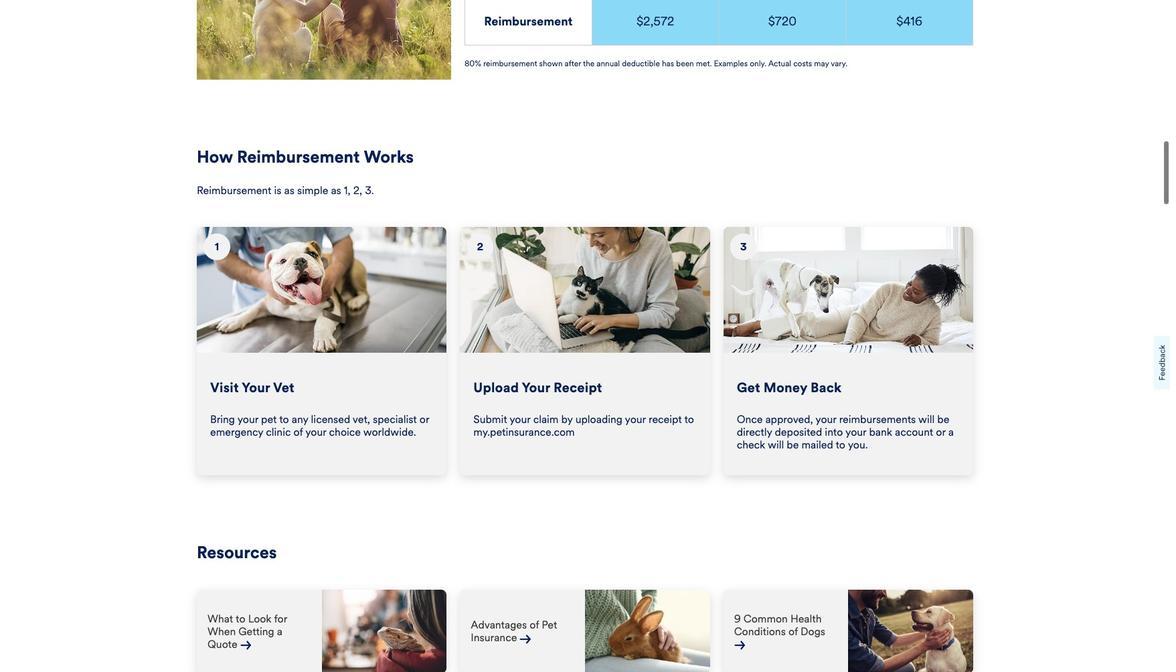 Task type: locate. For each thing, give the bounding box(es) containing it.
your left receipt
[[625, 413, 646, 426]]

as right is
[[284, 184, 295, 197]]

any
[[292, 413, 308, 426]]

to right pet
[[279, 413, 289, 426]]

2 vertical spatial reimbursement
[[197, 184, 272, 197]]

as
[[284, 184, 295, 197], [331, 184, 341, 197]]

to left you.
[[836, 438, 846, 451]]

0 horizontal spatial as
[[284, 184, 295, 197]]

a right account
[[949, 426, 954, 438]]

to inside "bring your pet to any licensed vet, specialist or emergency                 clinic of your choice worldwide."
[[279, 413, 289, 426]]

0 horizontal spatial a
[[277, 625, 283, 638]]

80%
[[465, 59, 481, 68]]

once
[[737, 413, 763, 426]]

shown
[[539, 59, 563, 68]]

account
[[895, 426, 934, 438]]

reimbursement down how
[[197, 184, 272, 197]]

3
[[740, 241, 747, 253]]

will right bank
[[919, 413, 935, 426]]

0 vertical spatial be
[[938, 413, 950, 426]]

0 vertical spatial reimbursement
[[484, 14, 573, 29]]

as left 1,
[[331, 184, 341, 197]]

simple
[[297, 184, 328, 197]]

receipt
[[554, 380, 602, 396]]

only.
[[750, 59, 767, 68]]

0 horizontal spatial or
[[420, 413, 429, 426]]

deposited
[[775, 426, 823, 438]]

1 horizontal spatial of
[[530, 619, 539, 632]]

vary.
[[831, 59, 848, 68]]

1 horizontal spatial will
[[919, 413, 935, 426]]

submit your claim by uploading your receipt to my.petinsurance.com
[[474, 413, 694, 438]]

be right account
[[938, 413, 950, 426]]

of left dogs
[[789, 625, 798, 638]]

a right getting
[[277, 625, 283, 638]]

has
[[662, 59, 674, 68]]

upload your receipt
[[474, 380, 602, 396]]

claim
[[533, 413, 559, 426]]

of inside advantages of pet insurance
[[530, 619, 539, 632]]

1 horizontal spatial or
[[936, 426, 946, 438]]

submit
[[474, 413, 507, 426]]

9
[[734, 613, 741, 625]]

or right account
[[936, 426, 946, 438]]

choice
[[329, 426, 361, 438]]

your for visit
[[242, 380, 270, 396]]

check
[[737, 438, 766, 451]]

money
[[764, 380, 808, 396]]

to left the look
[[236, 613, 245, 625]]

annual
[[597, 59, 620, 68]]

look
[[248, 613, 272, 625]]

your left claim
[[510, 413, 531, 426]]

visit your vet
[[210, 380, 295, 396]]

your
[[242, 380, 270, 396], [522, 380, 550, 396]]

common
[[744, 613, 788, 625]]

your left vet
[[242, 380, 270, 396]]

of right clinic
[[294, 426, 303, 438]]

conditions
[[734, 625, 786, 638]]

when
[[208, 625, 236, 638]]

resources
[[197, 542, 277, 563]]

advantages of pet insurance
[[471, 619, 557, 644]]

$416
[[897, 14, 923, 29]]

of left the pet
[[530, 619, 539, 632]]

been
[[676, 59, 694, 68]]

your up claim
[[522, 380, 550, 396]]

bring
[[210, 413, 235, 426]]

deductible
[[622, 59, 660, 68]]

to right receipt
[[685, 413, 694, 426]]

reimbursement
[[484, 14, 573, 29], [237, 146, 360, 167], [197, 184, 272, 197]]

1 your from the left
[[242, 380, 270, 396]]

be left "mailed"
[[787, 438, 799, 451]]

0 vertical spatial a
[[949, 426, 954, 438]]

will
[[919, 413, 935, 426], [768, 438, 784, 451]]

specialist
[[373, 413, 417, 426]]

0 horizontal spatial will
[[768, 438, 784, 451]]

reimbursement is as simple as 1, 2, 3.
[[197, 184, 374, 197]]

1 vertical spatial a
[[277, 625, 283, 638]]

reimbursement up reimbursement
[[484, 14, 573, 29]]

to
[[279, 413, 289, 426], [685, 413, 694, 426], [836, 438, 846, 451], [236, 613, 245, 625]]

a inside what to look for when getting a quote
[[277, 625, 283, 638]]

0 horizontal spatial of
[[294, 426, 303, 438]]

9 common health conditions of dogs
[[734, 613, 826, 638]]

is
[[274, 184, 282, 197]]

works
[[364, 146, 414, 167]]

mailed
[[802, 438, 834, 451]]

what to look for when getting a quote link
[[208, 613, 287, 651]]

my.petinsurance.com
[[474, 426, 575, 438]]

insurance
[[471, 632, 517, 644]]

or
[[420, 413, 429, 426], [936, 426, 946, 438]]

a
[[949, 426, 954, 438], [277, 625, 283, 638]]

reimbursement up reimbursement is as simple as 1, 2, 3.
[[237, 146, 360, 167]]

1 horizontal spatial your
[[522, 380, 550, 396]]

your left choice
[[306, 426, 326, 438]]

1 vertical spatial be
[[787, 438, 799, 451]]

or right specialist
[[420, 413, 429, 426]]

be
[[938, 413, 950, 426], [787, 438, 799, 451]]

0 horizontal spatial be
[[787, 438, 799, 451]]

will right check
[[768, 438, 784, 451]]

how
[[197, 146, 233, 167]]

2 your from the left
[[522, 380, 550, 396]]

may
[[814, 59, 829, 68]]

1 horizontal spatial as
[[331, 184, 341, 197]]

0 horizontal spatial your
[[242, 380, 270, 396]]

2
[[477, 241, 484, 253]]

2 horizontal spatial of
[[789, 625, 798, 638]]

for
[[274, 613, 287, 625]]

vet,
[[353, 413, 370, 426]]

1 horizontal spatial a
[[949, 426, 954, 438]]

$2,572
[[637, 14, 675, 29]]

1,
[[344, 184, 351, 197]]

reimbursements
[[840, 413, 916, 426]]

licensed
[[311, 413, 350, 426]]

your
[[238, 413, 258, 426], [510, 413, 531, 426], [625, 413, 646, 426], [816, 413, 837, 426], [306, 426, 326, 438], [846, 426, 867, 438]]

or inside "bring your pet to any licensed vet, specialist or emergency                 clinic of your choice worldwide."
[[420, 413, 429, 426]]



Task type: vqa. For each thing, say whether or not it's contained in the screenshot.
2
yes



Task type: describe. For each thing, give the bounding box(es) containing it.
advantages
[[471, 619, 527, 632]]

getting
[[239, 625, 274, 638]]

80% reimbursement shown after the annual deductible has been met.             examples only. actual costs may vary.
[[465, 59, 848, 68]]

$720
[[769, 14, 797, 29]]

1 horizontal spatial be
[[938, 413, 950, 426]]

worldwide.
[[363, 426, 416, 438]]

costs
[[794, 59, 812, 68]]

or inside once approved, your reimbursements will be directly deposited                 into your bank account or a check will be mailed to you.
[[936, 426, 946, 438]]

you.
[[848, 438, 868, 451]]

2,
[[353, 184, 362, 197]]

to inside submit your claim by uploading your receipt to my.petinsurance.com
[[685, 413, 694, 426]]

0 vertical spatial will
[[919, 413, 935, 426]]

what
[[208, 613, 233, 625]]

emergency
[[210, 426, 263, 438]]

bring your pet to any licensed vet, specialist or emergency                 clinic of your choice worldwide.
[[210, 413, 429, 438]]

to inside what to look for when getting a quote
[[236, 613, 245, 625]]

vet
[[273, 380, 295, 396]]

bank
[[870, 426, 893, 438]]

into
[[825, 426, 843, 438]]

visit
[[210, 380, 239, 396]]

examples
[[714, 59, 748, 68]]

your right into
[[846, 426, 867, 438]]

to inside once approved, your reimbursements will be directly deposited                 into your bank account or a check will be mailed to you.
[[836, 438, 846, 451]]

get
[[737, 380, 761, 396]]

upload
[[474, 380, 519, 396]]

a inside once approved, your reimbursements will be directly deposited                 into your bank account or a check will be mailed to you.
[[949, 426, 954, 438]]

by
[[562, 413, 573, 426]]

pet
[[542, 619, 557, 632]]

met.
[[696, 59, 712, 68]]

back
[[811, 380, 842, 396]]

the
[[583, 59, 595, 68]]

of inside "bring your pet to any licensed vet, specialist or emergency                 clinic of your choice worldwide."
[[294, 426, 303, 438]]

how reimbursement works
[[197, 146, 414, 167]]

after
[[565, 59, 581, 68]]

of inside 9 common health conditions of dogs
[[789, 625, 798, 638]]

quote
[[208, 638, 238, 651]]

reimbursement for reimbursement
[[484, 14, 573, 29]]

my.petinsurance.com link
[[474, 426, 575, 438]]

reimbursement
[[483, 59, 537, 68]]

clinic
[[266, 426, 291, 438]]

9 common health conditions of dogs link
[[734, 613, 826, 638]]

your for upload
[[522, 380, 550, 396]]

actual
[[769, 59, 792, 68]]

your up "mailed"
[[816, 413, 837, 426]]

1 vertical spatial reimbursement
[[237, 146, 360, 167]]

2 as from the left
[[331, 184, 341, 197]]

dogs
[[801, 625, 826, 638]]

your left pet
[[238, 413, 258, 426]]

uploading
[[576, 413, 623, 426]]

health
[[791, 613, 822, 625]]

reimbursement for reimbursement is as simple as 1, 2, 3.
[[197, 184, 272, 197]]

receipt
[[649, 413, 682, 426]]

1 vertical spatial will
[[768, 438, 784, 451]]

3.
[[365, 184, 374, 197]]

once approved, your reimbursements will be directly deposited                 into your bank account or a check will be mailed to you.
[[737, 413, 954, 451]]

1 as from the left
[[284, 184, 295, 197]]

1
[[215, 241, 219, 253]]

advantages of pet insurance link
[[471, 619, 557, 644]]

what to look for when getting a quote
[[208, 613, 287, 651]]

pet
[[261, 413, 277, 426]]

get money back
[[737, 380, 842, 396]]

approved,
[[766, 413, 813, 426]]

directly
[[737, 426, 772, 438]]



